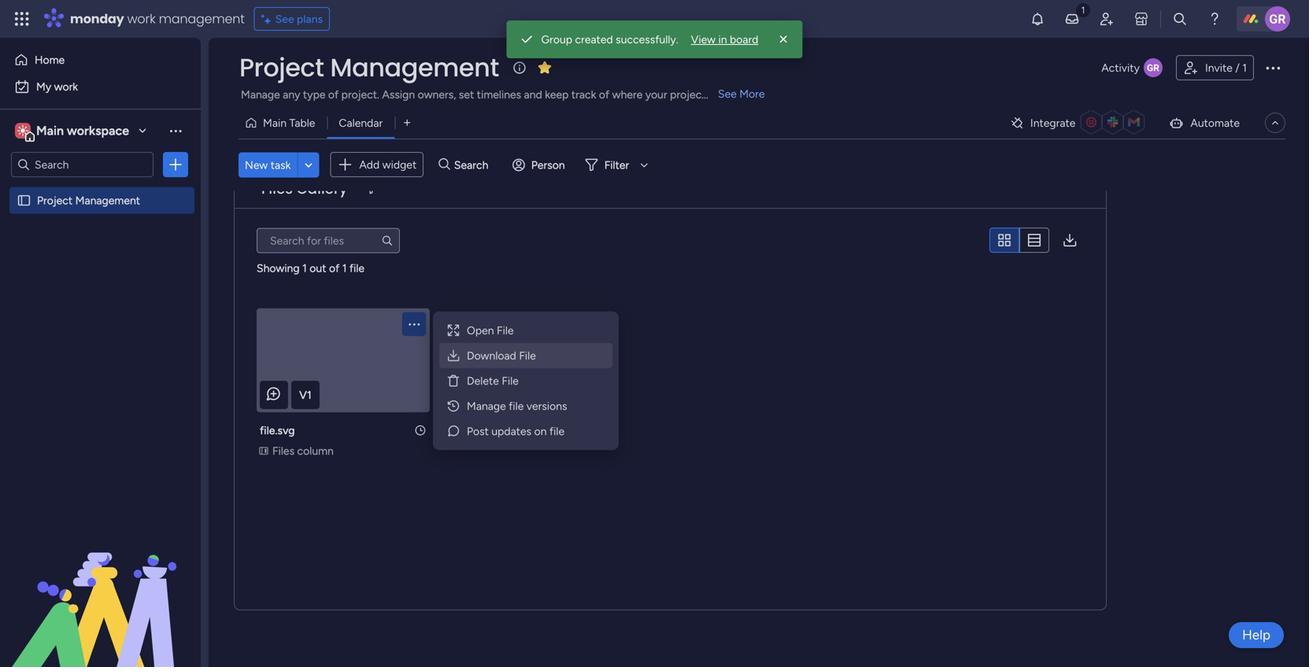 Task type: vqa. For each thing, say whether or not it's contained in the screenshot.
bottom Project Management link
no



Task type: locate. For each thing, give the bounding box(es) containing it.
management
[[330, 50, 499, 85], [75, 194, 140, 207]]

successfully.
[[616, 33, 679, 46]]

open file image
[[447, 323, 461, 337]]

1 right out
[[342, 261, 347, 275]]

widget
[[382, 158, 417, 171]]

manage left any at left top
[[241, 88, 280, 101]]

of for file
[[329, 261, 340, 275]]

0 horizontal spatial work
[[54, 80, 78, 93]]

0 vertical spatial project
[[239, 50, 324, 85]]

files
[[272, 444, 295, 458]]

file
[[497, 324, 514, 337], [519, 349, 536, 362], [502, 374, 519, 387]]

gallery layout group
[[990, 228, 1050, 253]]

timelines
[[477, 88, 521, 101]]

arrow down image
[[635, 155, 654, 174]]

2 vertical spatial file
[[550, 424, 565, 438]]

2 horizontal spatial 1
[[1243, 61, 1247, 74]]

None search field
[[257, 228, 400, 253]]

manage down delete
[[467, 399, 506, 413]]

post updates on file
[[467, 424, 565, 438]]

file for delete file
[[502, 374, 519, 387]]

created
[[575, 33, 613, 46]]

remove from favorites image
[[537, 59, 553, 75]]

file right on in the left bottom of the page
[[550, 424, 565, 438]]

search everything image
[[1173, 11, 1188, 27]]

1 vertical spatial file
[[519, 349, 536, 362]]

of right out
[[329, 261, 340, 275]]

1 inside button
[[1243, 61, 1247, 74]]

1 vertical spatial management
[[75, 194, 140, 207]]

file for download file
[[519, 349, 536, 362]]

home option
[[9, 47, 191, 72]]

1 horizontal spatial manage
[[467, 399, 506, 413]]

project management down the search in workspace field
[[37, 194, 140, 207]]

1 vertical spatial manage
[[467, 399, 506, 413]]

project management up project.
[[239, 50, 499, 85]]

0 vertical spatial file
[[497, 324, 514, 337]]

main for main workspace
[[36, 123, 64, 138]]

0 vertical spatial see
[[275, 12, 294, 26]]

of right type
[[328, 88, 339, 101]]

see
[[275, 12, 294, 26], [718, 87, 737, 100]]

manage for manage file versions
[[467, 399, 506, 413]]

1 vertical spatial file
[[509, 399, 524, 413]]

add
[[359, 158, 380, 171]]

v1
[[299, 388, 312, 402]]

main workspace
[[36, 123, 129, 138]]

see plans
[[275, 12, 323, 26]]

project right the public board image
[[37, 194, 73, 207]]

view
[[691, 33, 716, 46]]

project management list box
[[0, 184, 201, 426]]

options image down the workspace options "image"
[[168, 157, 183, 172]]

home
[[35, 53, 65, 67]]

collapse board header image
[[1269, 117, 1282, 129]]

0 horizontal spatial see
[[275, 12, 294, 26]]

stands.
[[709, 88, 744, 101]]

see left the plans
[[275, 12, 294, 26]]

showing 1 out of 1 file
[[257, 261, 365, 275]]

options image
[[1264, 58, 1283, 77], [168, 157, 183, 172]]

main inside button
[[263, 116, 287, 130]]

1 horizontal spatial options image
[[1264, 58, 1283, 77]]

workspace
[[67, 123, 129, 138]]

main inside workspace selection element
[[36, 123, 64, 138]]

manage any type of project. assign owners, set timelines and keep track of where your project stands.
[[241, 88, 744, 101]]

main
[[263, 116, 287, 130], [36, 123, 64, 138]]

project management
[[239, 50, 499, 85], [37, 194, 140, 207]]

1 right /
[[1243, 61, 1247, 74]]

filter
[[605, 158, 629, 171]]

main table button
[[239, 110, 327, 135]]

/
[[1236, 61, 1240, 74]]

menu menu
[[439, 318, 613, 444]]

see inside button
[[275, 12, 294, 26]]

file up delete file menu item
[[519, 349, 536, 362]]

angle down image
[[305, 159, 312, 171]]

1 vertical spatial work
[[54, 80, 78, 93]]

1 vertical spatial see
[[718, 87, 737, 100]]

manage file versions image
[[447, 399, 461, 413]]

0 vertical spatial file
[[350, 261, 365, 275]]

0 horizontal spatial file
[[350, 261, 365, 275]]

v2 search image
[[439, 156, 450, 174]]

owners,
[[418, 88, 456, 101]]

person
[[531, 158, 565, 171]]

0 vertical spatial work
[[127, 10, 156, 28]]

see left more
[[718, 87, 737, 100]]

0 horizontal spatial management
[[75, 194, 140, 207]]

new task
[[245, 158, 291, 171]]

work
[[127, 10, 156, 28], [54, 80, 78, 93]]

see for see more
[[718, 87, 737, 100]]

1 horizontal spatial project management
[[239, 50, 499, 85]]

invite
[[1206, 61, 1233, 74]]

0 horizontal spatial project
[[37, 194, 73, 207]]

file up manage file versions
[[502, 374, 519, 387]]

manage file versions menu item
[[439, 393, 613, 419]]

0 horizontal spatial manage
[[241, 88, 280, 101]]

management down the search in workspace field
[[75, 194, 140, 207]]

download file menu item
[[439, 343, 613, 368]]

0 horizontal spatial project management
[[37, 194, 140, 207]]

manage inside menu item
[[467, 399, 506, 413]]

activity button
[[1096, 55, 1170, 80]]

1 horizontal spatial file
[[509, 399, 524, 413]]

file right open
[[497, 324, 514, 337]]

work inside option
[[54, 80, 78, 93]]

home link
[[9, 47, 191, 72]]

manage
[[241, 88, 280, 101], [467, 399, 506, 413]]

board
[[730, 33, 759, 46]]

1
[[1243, 61, 1247, 74], [302, 261, 307, 275], [342, 261, 347, 275]]

person button
[[506, 152, 575, 177]]

alert
[[507, 20, 803, 58]]

1 left out
[[302, 261, 307, 275]]

of right track
[[599, 88, 610, 101]]

file inside menu item
[[509, 399, 524, 413]]

management
[[159, 10, 245, 28]]

file up post updates on file
[[509, 399, 524, 413]]

work right my
[[54, 80, 78, 93]]

1 horizontal spatial main
[[263, 116, 287, 130]]

open file menu item
[[439, 318, 613, 343]]

2 horizontal spatial file
[[550, 424, 565, 438]]

1 horizontal spatial work
[[127, 10, 156, 28]]

greg robinson image
[[1266, 6, 1291, 31]]

None field
[[258, 179, 352, 199]]

options image right /
[[1264, 58, 1283, 77]]

main down my
[[36, 123, 64, 138]]

1 vertical spatial options image
[[168, 157, 183, 172]]

update feed image
[[1065, 11, 1080, 27]]

project
[[239, 50, 324, 85], [37, 194, 73, 207]]

1 workspace image from the left
[[15, 122, 31, 139]]

1 horizontal spatial management
[[330, 50, 499, 85]]

manage file versions
[[467, 399, 567, 413]]

file right out
[[350, 261, 365, 275]]

0 vertical spatial project management
[[239, 50, 499, 85]]

set
[[459, 88, 474, 101]]

of
[[328, 88, 339, 101], [599, 88, 610, 101], [329, 261, 340, 275]]

main left table on the left of the page
[[263, 116, 287, 130]]

0 horizontal spatial main
[[36, 123, 64, 138]]

post updates on file image
[[447, 424, 461, 438]]

add view image
[[404, 117, 411, 129]]

out
[[310, 261, 326, 275]]

option
[[0, 186, 201, 189]]

project up any at left top
[[239, 50, 324, 85]]

assign
[[382, 88, 415, 101]]

0 vertical spatial manage
[[241, 88, 280, 101]]

more
[[740, 87, 765, 100]]

management up assign
[[330, 50, 499, 85]]

2 vertical spatial file
[[502, 374, 519, 387]]

table
[[289, 116, 315, 130]]

add widget
[[359, 158, 417, 171]]

work right the monday
[[127, 10, 156, 28]]

invite / 1 button
[[1176, 55, 1254, 80]]

alert containing group created successfully.
[[507, 20, 803, 58]]

my work option
[[9, 74, 191, 99]]

Search in workspace field
[[33, 156, 132, 174]]

download file image
[[447, 348, 461, 363]]

1 horizontal spatial see
[[718, 87, 737, 100]]

search image
[[381, 234, 394, 247]]

1 vertical spatial project
[[37, 194, 73, 207]]

1 vertical spatial project management
[[37, 194, 140, 207]]

file
[[350, 261, 365, 275], [509, 399, 524, 413], [550, 424, 565, 438]]

1 image
[[1077, 1, 1091, 19]]

main table
[[263, 116, 315, 130]]

monday marketplace image
[[1134, 11, 1150, 27]]

invite / 1
[[1206, 61, 1247, 74]]

workspace image
[[15, 122, 31, 139], [17, 122, 28, 139]]

calendar button
[[327, 110, 395, 135]]



Task type: describe. For each thing, give the bounding box(es) containing it.
monday
[[70, 10, 124, 28]]

project inside list box
[[37, 194, 73, 207]]

track
[[572, 88, 596, 101]]

file for open file
[[497, 324, 514, 337]]

in
[[719, 33, 727, 46]]

file inside 'menu item'
[[550, 424, 565, 438]]

monday work management
[[70, 10, 245, 28]]

group
[[541, 33, 573, 46]]

help image
[[1207, 11, 1223, 27]]

files column
[[272, 444, 334, 458]]

1 horizontal spatial 1
[[342, 261, 347, 275]]

management inside list box
[[75, 194, 140, 207]]

Project Management field
[[235, 50, 503, 85]]

any
[[283, 88, 300, 101]]

new
[[245, 158, 268, 171]]

project.
[[342, 88, 380, 101]]

filter button
[[579, 152, 654, 177]]

main for main table
[[263, 116, 287, 130]]

view in board link
[[691, 31, 759, 47]]

open
[[467, 324, 494, 337]]

view in board
[[691, 33, 759, 46]]

download
[[467, 349, 516, 362]]

updates
[[492, 424, 532, 438]]

see for see plans
[[275, 12, 294, 26]]

lottie animation image
[[0, 508, 201, 667]]

close image
[[776, 31, 792, 47]]

my work
[[36, 80, 78, 93]]

new task button
[[239, 152, 297, 177]]

open file
[[467, 324, 514, 337]]

file.svg
[[260, 424, 295, 437]]

lottie animation element
[[0, 508, 201, 667]]

file actions image
[[407, 317, 422, 332]]

plans
[[297, 12, 323, 26]]

automate
[[1191, 116, 1240, 130]]

type
[[303, 88, 326, 101]]

my
[[36, 80, 51, 93]]

group created successfully.
[[541, 33, 679, 46]]

main workspace button
[[11, 117, 154, 144]]

show board description image
[[510, 60, 529, 76]]

notifications image
[[1030, 11, 1046, 27]]

manage for manage any type of project. assign owners, set timelines and keep track of where your project stands.
[[241, 88, 280, 101]]

on
[[534, 424, 547, 438]]

calendar
[[339, 116, 383, 130]]

invite members image
[[1099, 11, 1115, 27]]

integrate
[[1031, 116, 1076, 130]]

my work link
[[9, 74, 191, 99]]

2 workspace image from the left
[[17, 122, 28, 139]]

integrate button
[[1004, 106, 1156, 139]]

download file
[[467, 349, 536, 362]]

work for monday
[[127, 10, 156, 28]]

keep
[[545, 88, 569, 101]]

Search field
[[450, 154, 498, 176]]

0 horizontal spatial options image
[[168, 157, 183, 172]]

0 vertical spatial management
[[330, 50, 499, 85]]

see more
[[718, 87, 765, 100]]

files column button
[[257, 442, 339, 460]]

help button
[[1229, 622, 1284, 648]]

public board image
[[17, 193, 31, 208]]

column
[[297, 444, 334, 458]]

delete
[[467, 374, 499, 387]]

delete file menu item
[[439, 368, 613, 393]]

delete file
[[467, 374, 519, 387]]

post updates on file menu item
[[439, 419, 613, 444]]

0 vertical spatial options image
[[1264, 58, 1283, 77]]

post
[[467, 424, 489, 438]]

see plans button
[[254, 7, 330, 31]]

and
[[524, 88, 542, 101]]

workspace options image
[[168, 123, 183, 138]]

activity
[[1102, 61, 1140, 74]]

where
[[612, 88, 643, 101]]

0 horizontal spatial 1
[[302, 261, 307, 275]]

1 horizontal spatial project
[[239, 50, 324, 85]]

showing
[[257, 261, 300, 275]]

workspace selection element
[[15, 121, 132, 142]]

project management inside project management list box
[[37, 194, 140, 207]]

select product image
[[14, 11, 30, 27]]

work for my
[[54, 80, 78, 93]]

versions
[[527, 399, 567, 413]]

delete file image
[[447, 374, 461, 388]]

download image
[[1062, 232, 1078, 248]]

automate button
[[1163, 110, 1247, 135]]

add widget button
[[330, 152, 424, 177]]

task
[[271, 158, 291, 171]]

of for assign
[[328, 88, 339, 101]]

project
[[670, 88, 706, 101]]

your
[[646, 88, 668, 101]]

Search for files search field
[[257, 228, 400, 253]]

see more link
[[717, 86, 767, 102]]

help
[[1243, 627, 1271, 643]]



